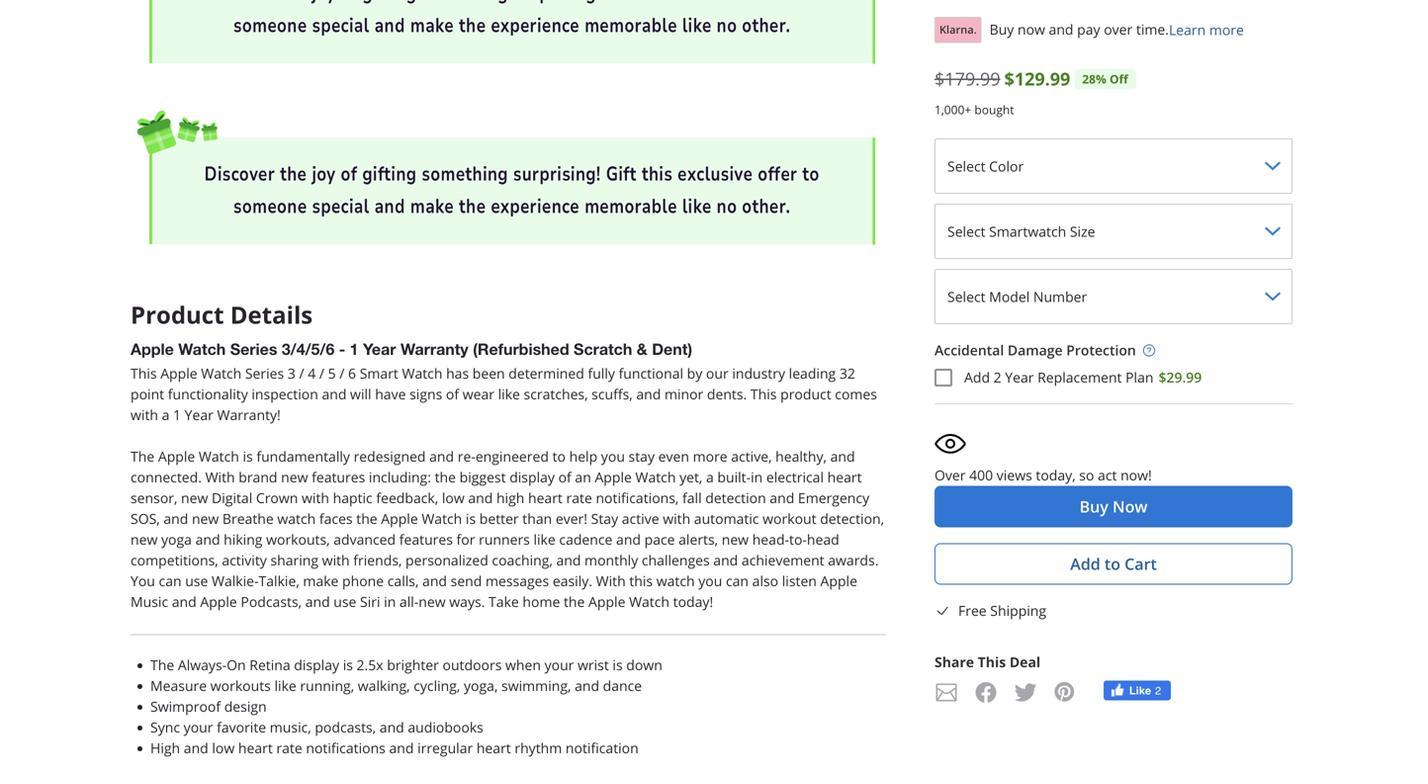 Task type: vqa. For each thing, say whether or not it's contained in the screenshot.
running,
yes



Task type: locate. For each thing, give the bounding box(es) containing it.
features up the haptic
[[312, 469, 365, 487]]

0 vertical spatial the
[[435, 469, 456, 487]]

0 horizontal spatial to
[[553, 448, 566, 466]]

dents.
[[707, 385, 747, 404]]

add for add to cart
[[1071, 554, 1101, 575]]

heart
[[828, 469, 862, 487], [528, 489, 563, 508], [238, 740, 273, 758], [477, 740, 511, 758]]

1 vertical spatial to
[[1105, 554, 1121, 575]]

the left the biggest
[[435, 469, 456, 487]]

sos,
[[131, 510, 160, 528]]

fully
[[588, 365, 615, 383]]

brighter
[[387, 657, 439, 675]]

like inside this apple watch series 3 / 4 / 5 / 6  smart watch has been determined fully functional by our industry leading 32 point functionality inspection and will have signs of wear like scratches, scuffs, and minor dents. this product comes with a 1 year warranty!
[[498, 385, 520, 404]]

this apple watch series 3 / 4 / 5 / 6  smart watch has been determined fully functional by our industry leading 32 point functionality inspection and will have signs of wear like scratches, scuffs, and minor dents. this product comes with a 1 year warranty!
[[131, 365, 878, 424]]

0 vertical spatial you
[[601, 448, 625, 466]]

you up today!
[[699, 572, 723, 591]]

0 horizontal spatial features
[[312, 469, 365, 487]]

emergency
[[798, 489, 870, 508]]

dent)
[[652, 340, 693, 359]]

1 horizontal spatial of
[[559, 469, 572, 487]]

the inside the apple watch is fundamentally redesigned and re-engineered to help you stay even more active, healthy, and connected. with brand new features including: the biggest display of an apple watch yet, a built-in electrical heart sensor, new digital crown with haptic feedback, low and high heart rate notifications, fall detection and emergency sos, and new breathe watch faces the apple watch is better than ever! stay active with automatic workout detection, new yoga and hiking workouts, advanced features for runners like cadence and pace alerts, new head-to-head competitions, activity sharing with friends, personalized coaching, and monthly challenges and achievement awards. you can use walkie-talkie, make phone calls, and send messages easily. with this watch you can also listen apple music  and apple podcasts, and use siri in all-new ways. take home the apple watch today!
[[131, 448, 155, 466]]

0 horizontal spatial a
[[162, 406, 170, 424]]

1 horizontal spatial can
[[726, 572, 749, 591]]

the down easily.
[[564, 593, 585, 612]]

this up share with facebook. image
[[978, 653, 1006, 672]]

2 vertical spatial like
[[275, 677, 297, 696]]

share with twitter. image
[[1014, 681, 1038, 705]]

with up digital
[[205, 469, 235, 487]]

1 vertical spatial use
[[334, 593, 357, 612]]

klarna.
[[940, 22, 977, 37]]

1 vertical spatial display
[[294, 657, 339, 675]]

runners
[[479, 531, 530, 549]]

yet,
[[680, 469, 703, 487]]

watch up signs on the left of page
[[402, 365, 443, 383]]

2 vertical spatial the
[[564, 593, 585, 612]]

0 vertical spatial your
[[545, 657, 574, 675]]

to-
[[790, 531, 807, 549]]

year up 'smart'
[[363, 340, 396, 359]]

of inside the apple watch is fundamentally redesigned and re-engineered to help you stay even more active, healthy, and connected. with brand new features including: the biggest display of an apple watch yet, a built-in electrical heart sensor, new digital crown with haptic feedback, low and high heart rate notifications, fall detection and emergency sos, and new breathe watch faces the apple watch is better than ever! stay active with automatic workout detection, new yoga and hiking workouts, advanced features for runners like cadence and pace alerts, new head-to-head competitions, activity sharing with friends, personalized coaching, and monthly challenges and achievement awards. you can use walkie-talkie, make phone calls, and send messages easily. with this watch you can also listen apple music  and apple podcasts, and use siri in all-new ways. take home the apple watch today!
[[559, 469, 572, 487]]

watch down challenges
[[657, 572, 695, 591]]

1 vertical spatial 1
[[173, 406, 181, 424]]

3 / from the left
[[340, 365, 345, 383]]

apple up functionality
[[160, 365, 198, 383]]

this
[[131, 365, 157, 383], [751, 385, 777, 404], [978, 653, 1006, 672]]

pay
[[1078, 21, 1101, 39]]

0 vertical spatial use
[[185, 572, 208, 591]]

the always-on retina display is 2.5x brighter outdoors when your wrist is down measure workouts like running, walking, cycling, yoga, swimming, and dance swimproof design sync your favorite music, podcasts, and audiobooks high and low heart rate notifications and irregular heart rhythm notification
[[150, 657, 663, 758]]

in left all-
[[384, 593, 396, 612]]

0 horizontal spatial /
[[299, 365, 304, 383]]

competitions,
[[131, 552, 218, 570]]

like down than
[[534, 531, 556, 549]]

and down the make on the left bottom of the page
[[305, 593, 330, 612]]

comes
[[835, 385, 878, 404]]

new down digital
[[192, 510, 219, 528]]

a down point
[[162, 406, 170, 424]]

and right yoga
[[195, 531, 220, 549]]

and left irregular
[[389, 740, 414, 758]]

1 can from the left
[[159, 572, 182, 591]]

can down competitions, on the bottom of page
[[159, 572, 182, 591]]

the up 'connected.'
[[131, 448, 155, 466]]

400
[[970, 467, 994, 485]]

1 horizontal spatial you
[[699, 572, 723, 591]]

1 vertical spatial like
[[534, 531, 556, 549]]

phone
[[342, 572, 384, 591]]

year inside this apple watch series 3 / 4 / 5 / 6  smart watch has been determined fully functional by our industry leading 32 point functionality inspection and will have signs of wear like scratches, scuffs, and minor dents. this product comes with a 1 year warranty!
[[185, 406, 214, 424]]

0 vertical spatial the
[[131, 448, 155, 466]]

buy inside button
[[1080, 496, 1109, 518]]

rate down music,
[[276, 740, 303, 758]]

0 vertical spatial like
[[498, 385, 520, 404]]

and down "wrist" on the bottom left of page
[[575, 677, 600, 696]]

1 down functionality
[[173, 406, 181, 424]]

apple right an
[[595, 469, 632, 487]]

1 vertical spatial low
[[212, 740, 235, 758]]

2 horizontal spatial /
[[340, 365, 345, 383]]

and down functional
[[637, 385, 661, 404]]

wear
[[463, 385, 495, 404]]

redesigned
[[354, 448, 426, 466]]

0 horizontal spatial display
[[294, 657, 339, 675]]

damage
[[1008, 341, 1063, 360]]

use down competitions, on the bottom of page
[[185, 572, 208, 591]]

new down automatic
[[722, 531, 749, 549]]

than
[[523, 510, 552, 528]]

1 horizontal spatial use
[[334, 593, 357, 612]]

1 horizontal spatial /
[[319, 365, 325, 383]]

rhythm
[[515, 740, 562, 758]]

awards.
[[828, 552, 879, 570]]

low down the biggest
[[442, 489, 465, 508]]

functionality
[[168, 385, 248, 404]]

1 horizontal spatial watch
[[657, 572, 695, 591]]

0 vertical spatial low
[[442, 489, 465, 508]]

is up dance
[[613, 657, 623, 675]]

workouts,
[[266, 531, 330, 549]]

0 vertical spatial this
[[131, 365, 157, 383]]

use
[[185, 572, 208, 591], [334, 593, 357, 612]]

1 vertical spatial buy
[[1080, 496, 1109, 518]]

low
[[442, 489, 465, 508], [212, 740, 235, 758]]

accidental
[[935, 341, 1005, 360]]

0 horizontal spatial the
[[356, 510, 378, 528]]

new down sos,
[[131, 531, 158, 549]]

28%
[[1083, 71, 1107, 88]]

/ left 4
[[299, 365, 304, 383]]

1 vertical spatial this
[[751, 385, 777, 404]]

0 horizontal spatial buy
[[990, 21, 1015, 39]]

year
[[363, 340, 396, 359], [1006, 369, 1034, 387], [185, 406, 214, 424]]

1 vertical spatial series
[[245, 365, 284, 383]]

low down favorite
[[212, 740, 235, 758]]

1 vertical spatial more
[[693, 448, 728, 466]]

rate down an
[[566, 489, 593, 508]]

learn more link
[[1169, 20, 1245, 40]]

2 horizontal spatial the
[[564, 593, 585, 612]]

1,000+ bought
[[935, 102, 1015, 118]]

is left 2.5x
[[343, 657, 353, 675]]

year down functionality
[[185, 406, 214, 424]]

of left an
[[559, 469, 572, 487]]

music
[[131, 593, 168, 612]]

stay
[[629, 448, 655, 466]]

3
[[288, 365, 296, 383]]

can left also
[[726, 572, 749, 591]]

with inside this apple watch series 3 / 4 / 5 / 6  smart watch has been determined fully functional by our industry leading 32 point functionality inspection and will have signs of wear like scratches, scuffs, and minor dents. this product comes with a 1 year warranty!
[[131, 406, 158, 424]]

add inside button
[[1071, 554, 1101, 575]]

also
[[753, 572, 779, 591]]

1 horizontal spatial add
[[1071, 554, 1101, 575]]

calls,
[[388, 572, 419, 591]]

1 / from the left
[[299, 365, 304, 383]]

today!
[[673, 593, 714, 612]]

your down swimproof at the bottom left of the page
[[184, 719, 213, 737]]

1,000+
[[935, 102, 972, 118]]

and left re-
[[430, 448, 454, 466]]

apple watch series 3/4/5/6 - 1 year warranty (refurbished scratch & dent)
[[131, 340, 693, 359]]

swimming,
[[502, 677, 571, 696]]

1 horizontal spatial a
[[706, 469, 714, 487]]

watch down stay
[[636, 469, 676, 487]]

rate inside the always-on retina display is 2.5x brighter outdoors when your wrist is down measure workouts like running, walking, cycling, yoga, swimming, and dance swimproof design sync your favorite music, podcasts, and audiobooks high and low heart rate notifications and irregular heart rhythm notification
[[276, 740, 303, 758]]

more inside the apple watch is fundamentally redesigned and re-engineered to help you stay even more active, healthy, and connected. with brand new features including: the biggest display of an apple watch yet, a built-in electrical heart sensor, new digital crown with haptic feedback, low and high heart rate notifications, fall detection and emergency sos, and new breathe watch faces the apple watch is better than ever! stay active with automatic workout detection, new yoga and hiking workouts, advanced features for runners like cadence and pace alerts, new head-to-head competitions, activity sharing with friends, personalized coaching, and monthly challenges and achievement awards. you can use walkie-talkie, make phone calls, and send messages easily. with this watch you can also listen apple music  and apple podcasts, and use siri in all-new ways. take home the apple watch today!
[[693, 448, 728, 466]]

-
[[339, 340, 346, 359]]

brand
[[239, 469, 278, 487]]

1 right -
[[350, 340, 359, 359]]

can
[[159, 572, 182, 591], [726, 572, 749, 591]]

replacement
[[1038, 369, 1123, 387]]

1 horizontal spatial your
[[545, 657, 574, 675]]

to left cart
[[1105, 554, 1121, 575]]

the for the apple watch is fundamentally redesigned and re-engineered to help you stay even more active, healthy, and connected. with brand new features including: the biggest display of an apple watch yet, a built-in electrical heart sensor, new digital crown with haptic feedback, low and high heart rate notifications, fall detection and emergency sos, and new breathe watch faces the apple watch is better than ever! stay active with automatic workout detection, new yoga and hiking workouts, advanced features for runners like cadence and pace alerts, new head-to-head competitions, activity sharing with friends, personalized coaching, and monthly challenges and achievement awards. you can use walkie-talkie, make phone calls, and send messages easily. with this watch you can also listen apple music  and apple podcasts, and use siri in all-new ways. take home the apple watch today!
[[131, 448, 155, 466]]

0 vertical spatial of
[[446, 385, 459, 404]]

1 horizontal spatial this
[[751, 385, 777, 404]]

and up easily.
[[557, 552, 581, 570]]

alerts,
[[679, 531, 718, 549]]

and down active
[[616, 531, 641, 549]]

scratch
[[574, 340, 633, 359]]

2 horizontal spatial this
[[978, 653, 1006, 672]]

ways.
[[449, 593, 485, 612]]

0 horizontal spatial can
[[159, 572, 182, 591]]

1 horizontal spatial like
[[498, 385, 520, 404]]

the up advanced
[[356, 510, 378, 528]]

watch up digital
[[199, 448, 239, 466]]

1 vertical spatial a
[[706, 469, 714, 487]]

and down personalized on the bottom left of page
[[423, 572, 447, 591]]

2 horizontal spatial like
[[534, 531, 556, 549]]

with down fall
[[663, 510, 691, 528]]

functional
[[619, 365, 684, 383]]

0 vertical spatial buy
[[990, 21, 1015, 39]]

0 vertical spatial display
[[510, 469, 555, 487]]

0 horizontal spatial your
[[184, 719, 213, 737]]

1 vertical spatial with
[[596, 572, 626, 591]]

the for the always-on retina display is 2.5x brighter outdoors when your wrist is down measure workouts like running, walking, cycling, yoga, swimming, and dance swimproof design sync your favorite music, podcasts, and audiobooks high and low heart rate notifications and irregular heart rhythm notification
[[150, 657, 174, 675]]

like down been
[[498, 385, 520, 404]]

features up personalized on the bottom left of page
[[399, 531, 453, 549]]

share with facebook. image
[[975, 681, 998, 705]]

display inside the apple watch is fundamentally redesigned and re-engineered to help you stay even more active, healthy, and connected. with brand new features including: the biggest display of an apple watch yet, a built-in electrical heart sensor, new digital crown with haptic feedback, low and high heart rate notifications, fall detection and emergency sos, and new breathe watch faces the apple watch is better than ever! stay active with automatic workout detection, new yoga and hiking workouts, advanced features for runners like cadence and pace alerts, new head-to-head competitions, activity sharing with friends, personalized coaching, and monthly challenges and achievement awards. you can use walkie-talkie, make phone calls, and send messages easily. with this watch you can also listen apple music  and apple podcasts, and use siri in all-new ways. take home the apple watch today!
[[510, 469, 555, 487]]

2 vertical spatial this
[[978, 653, 1006, 672]]

rate inside the apple watch is fundamentally redesigned and re-engineered to help you stay even more active, healthy, and connected. with brand new features including: the biggest display of an apple watch yet, a built-in electrical heart sensor, new digital crown with haptic feedback, low and high heart rate notifications, fall detection and emergency sos, and new breathe watch faces the apple watch is better than ever! stay active with automatic workout detection, new yoga and hiking workouts, advanced features for runners like cadence and pace alerts, new head-to-head competitions, activity sharing with friends, personalized coaching, and monthly challenges and achievement awards. you can use walkie-talkie, make phone calls, and send messages easily. with this watch you can also listen apple music  and apple podcasts, and use siri in all-new ways. take home the apple watch today!
[[566, 489, 593, 508]]

0 horizontal spatial with
[[205, 469, 235, 487]]

this down industry
[[751, 385, 777, 404]]

engineered
[[476, 448, 549, 466]]

stay
[[591, 510, 619, 528]]

crown
[[256, 489, 298, 508]]

1 vertical spatial add
[[1071, 554, 1101, 575]]

1 horizontal spatial buy
[[1080, 496, 1109, 518]]

0 vertical spatial to
[[553, 448, 566, 466]]

add to cart button
[[935, 544, 1293, 585]]

music,
[[270, 719, 311, 737]]

fundamentally
[[257, 448, 350, 466]]

0 horizontal spatial rate
[[276, 740, 303, 758]]

1 horizontal spatial year
[[363, 340, 396, 359]]

even
[[659, 448, 690, 466]]

series left 3
[[245, 365, 284, 383]]

0 vertical spatial rate
[[566, 489, 593, 508]]

cadence
[[559, 531, 613, 549]]

buy left now
[[990, 21, 1015, 39]]

1 horizontal spatial to
[[1105, 554, 1121, 575]]

including:
[[369, 469, 431, 487]]

a inside this apple watch series 3 / 4 / 5 / 6  smart watch has been determined fully functional by our industry leading 32 point functionality inspection and will have signs of wear like scratches, scuffs, and minor dents. this product comes with a 1 year warranty!
[[162, 406, 170, 424]]

use left siri
[[334, 593, 357, 612]]

personalized
[[406, 552, 489, 570]]

heart down favorite
[[238, 740, 273, 758]]

take
[[489, 593, 519, 612]]

of down has
[[446, 385, 459, 404]]

1 horizontal spatial with
[[596, 572, 626, 591]]

with down monthly
[[596, 572, 626, 591]]

an
[[575, 469, 591, 487]]

design
[[224, 698, 267, 716]]

siri
[[360, 593, 380, 612]]

the
[[131, 448, 155, 466], [150, 657, 174, 675]]

1 vertical spatial the
[[150, 657, 174, 675]]

1 horizontal spatial low
[[442, 489, 465, 508]]

this up point
[[131, 365, 157, 383]]

buy now and pay over time. learn more
[[990, 21, 1245, 39]]

home
[[523, 593, 560, 612]]

learn
[[1169, 21, 1206, 39]]

your up 'swimming,'
[[545, 657, 574, 675]]

0 horizontal spatial low
[[212, 740, 235, 758]]

0 horizontal spatial 1
[[173, 406, 181, 424]]

add left 2
[[965, 369, 990, 387]]

1 horizontal spatial display
[[510, 469, 555, 487]]

more up yet,
[[693, 448, 728, 466]]

0 vertical spatial year
[[363, 340, 396, 359]]

buy down so at the bottom right of the page
[[1080, 496, 1109, 518]]

and right music
[[172, 593, 197, 612]]

1 vertical spatial your
[[184, 719, 213, 737]]

the up measure
[[150, 657, 174, 675]]

$179.99
[[935, 67, 1001, 91]]

1 horizontal spatial 1
[[350, 340, 359, 359]]

series
[[230, 340, 277, 359], [245, 365, 284, 383]]

display down engineered
[[510, 469, 555, 487]]

to inside button
[[1105, 554, 1121, 575]]

0 vertical spatial a
[[162, 406, 170, 424]]

low inside the always-on retina display is 2.5x brighter outdoors when your wrist is down measure workouts like running, walking, cycling, yoga, swimming, and dance swimproof design sync your favorite music, podcasts, and audiobooks high and low heart rate notifications and irregular heart rhythm notification
[[212, 740, 235, 758]]

fall
[[683, 489, 702, 508]]

and down walking,
[[380, 719, 404, 737]]

0 vertical spatial more
[[1210, 21, 1245, 39]]

1 vertical spatial rate
[[276, 740, 303, 758]]

all-
[[400, 593, 419, 612]]

/ right the 5
[[340, 365, 345, 383]]

&
[[637, 340, 648, 359]]

achievement
[[742, 552, 825, 570]]

watch up functionality
[[201, 365, 242, 383]]

buy now button
[[935, 486, 1293, 528]]

free shipping
[[959, 602, 1047, 620]]

0 vertical spatial add
[[965, 369, 990, 387]]

more right learn
[[1210, 21, 1245, 39]]

and left pay
[[1049, 21, 1074, 39]]

1 vertical spatial of
[[559, 469, 572, 487]]

$129.99
[[1005, 67, 1071, 91]]

0 horizontal spatial watch
[[277, 510, 316, 528]]

add left cart
[[1071, 554, 1101, 575]]

0 vertical spatial in
[[751, 469, 763, 487]]

0 horizontal spatial of
[[446, 385, 459, 404]]

off
[[1110, 71, 1129, 88]]

2 vertical spatial year
[[185, 406, 214, 424]]

year right 2
[[1006, 369, 1034, 387]]

and up yoga
[[164, 510, 188, 528]]

2.5x
[[357, 657, 384, 675]]

1 vertical spatial features
[[399, 531, 453, 549]]

1 vertical spatial watch
[[657, 572, 695, 591]]

0 horizontal spatial more
[[693, 448, 728, 466]]

display inside the always-on retina display is 2.5x brighter outdoors when your wrist is down measure workouts like running, walking, cycling, yoga, swimming, and dance swimproof design sync your favorite music, podcasts, and audiobooks high and low heart rate notifications and irregular heart rhythm notification
[[294, 657, 339, 675]]

over
[[1104, 21, 1133, 39]]

share with email. image
[[935, 681, 959, 705]]

apple inside this apple watch series 3 / 4 / 5 / 6  smart watch has been determined fully functional by our industry leading 32 point functionality inspection and will have signs of wear like scratches, scuffs, and minor dents. this product comes with a 1 year warranty!
[[160, 365, 198, 383]]

apple down feedback,
[[381, 510, 418, 528]]

low inside the apple watch is fundamentally redesigned and re-engineered to help you stay even more active, healthy, and connected. with brand new features including: the biggest display of an apple watch yet, a built-in electrical heart sensor, new digital crown with haptic feedback, low and high heart rate notifications, fall detection and emergency sos, and new breathe watch faces the apple watch is better than ever! stay active with automatic workout detection, new yoga and hiking workouts, advanced features for runners like cadence and pace alerts, new head-to-head competitions, activity sharing with friends, personalized coaching, and monthly challenges and achievement awards. you can use walkie-talkie, make phone calls, and send messages easily. with this watch you can also listen apple music  and apple podcasts, and use siri in all-new ways. take home the apple watch today!
[[442, 489, 465, 508]]

display up 'running,'
[[294, 657, 339, 675]]

0 horizontal spatial like
[[275, 677, 297, 696]]

detection
[[706, 489, 767, 508]]

watch up 'workouts,'
[[277, 510, 316, 528]]

this
[[630, 572, 653, 591]]

scratches,
[[524, 385, 588, 404]]

0 horizontal spatial in
[[384, 593, 396, 612]]

features
[[312, 469, 365, 487], [399, 531, 453, 549]]

0 horizontal spatial year
[[185, 406, 214, 424]]

has
[[446, 365, 469, 383]]

0 horizontal spatial add
[[965, 369, 990, 387]]

by
[[687, 365, 703, 383]]

you left stay
[[601, 448, 625, 466]]

with down point
[[131, 406, 158, 424]]

the inside the always-on retina display is 2.5x brighter outdoors when your wrist is down measure workouts like running, walking, cycling, yoga, swimming, and dance swimproof design sync your favorite music, podcasts, and audiobooks high and low heart rate notifications and irregular heart rhythm notification
[[150, 657, 174, 675]]

1 vertical spatial year
[[1006, 369, 1034, 387]]



Task type: describe. For each thing, give the bounding box(es) containing it.
wrist
[[578, 657, 609, 675]]

0 vertical spatial series
[[230, 340, 277, 359]]

new left ways.
[[419, 593, 446, 612]]

and down the biggest
[[468, 489, 493, 508]]

buy for buy now
[[1080, 496, 1109, 518]]

haptic
[[333, 489, 373, 508]]

watch down this
[[629, 593, 670, 612]]

have
[[375, 385, 406, 404]]

connected.
[[131, 469, 202, 487]]

and right high
[[184, 740, 209, 758]]

buy for buy now and pay over time. learn more
[[990, 21, 1015, 39]]

for
[[457, 531, 475, 549]]

1 horizontal spatial the
[[435, 469, 456, 487]]

0 horizontal spatial this
[[131, 365, 157, 383]]

1 vertical spatial the
[[356, 510, 378, 528]]

scuffs,
[[592, 385, 633, 404]]

smart
[[360, 365, 399, 383]]

send
[[451, 572, 482, 591]]

new down fundamentally
[[281, 469, 308, 487]]

inspection
[[252, 385, 318, 404]]

and up workout
[[770, 489, 795, 508]]

healthy,
[[776, 448, 827, 466]]

determined
[[509, 365, 585, 383]]

watch down product details
[[178, 340, 226, 359]]

will
[[350, 385, 372, 404]]

0 vertical spatial with
[[205, 469, 235, 487]]

apple down easily.
[[589, 593, 626, 612]]

now!
[[1121, 467, 1152, 485]]

1 horizontal spatial features
[[399, 531, 453, 549]]

product
[[781, 385, 832, 404]]

watch up for
[[422, 510, 462, 528]]

built-
[[718, 469, 751, 487]]

1 inside this apple watch series 3 / 4 / 5 / 6  smart watch has been determined fully functional by our industry leading 32 point functionality inspection and will have signs of wear like scratches, scuffs, and minor dents. this product comes with a 1 year warranty!
[[173, 406, 181, 424]]

when
[[506, 657, 541, 675]]

ever!
[[556, 510, 588, 528]]

active
[[622, 510, 660, 528]]

1 vertical spatial you
[[699, 572, 723, 591]]

notifications
[[306, 740, 386, 758]]

with up faces
[[302, 489, 329, 508]]

is up for
[[466, 510, 476, 528]]

now
[[1113, 496, 1148, 518]]

cycling,
[[414, 677, 460, 696]]

now
[[1018, 21, 1046, 39]]

2 can from the left
[[726, 572, 749, 591]]

signs
[[410, 385, 443, 404]]

1 horizontal spatial more
[[1210, 21, 1245, 39]]

over
[[935, 467, 966, 485]]

retina
[[250, 657, 291, 675]]

head-
[[753, 531, 790, 549]]

details
[[230, 299, 313, 331]]

activity
[[222, 552, 267, 570]]

shipping
[[991, 602, 1047, 620]]

help
[[570, 448, 598, 466]]

product details
[[131, 299, 313, 331]]

new down 'connected.'
[[181, 489, 208, 508]]

apple down awards. at right bottom
[[821, 572, 858, 591]]

high
[[497, 489, 525, 508]]

so
[[1080, 467, 1095, 485]]

add for add 2 year replacement plan $29.99
[[965, 369, 990, 387]]

0 vertical spatial features
[[312, 469, 365, 487]]

32
[[840, 365, 856, 383]]

1 horizontal spatial in
[[751, 469, 763, 487]]

breathe
[[223, 510, 274, 528]]

0 horizontal spatial use
[[185, 572, 208, 591]]

audiobooks
[[408, 719, 484, 737]]

yoga
[[161, 531, 192, 549]]

free
[[959, 602, 987, 620]]

irregular
[[418, 740, 473, 758]]

to inside the apple watch is fundamentally redesigned and re-engineered to help you stay even more active, healthy, and connected. with brand new features including: the biggest display of an apple watch yet, a built-in electrical heart sensor, new digital crown with haptic feedback, low and high heart rate notifications, fall detection and emergency sos, and new breathe watch faces the apple watch is better than ever! stay active with automatic workout detection, new yoga and hiking workouts, advanced features for runners like cadence and pace alerts, new head-to-head competitions, activity sharing with friends, personalized coaching, and monthly challenges and achievement awards. you can use walkie-talkie, make phone calls, and send messages easily. with this watch you can also listen apple music  and apple podcasts, and use siri in all-new ways. take home the apple watch today!
[[553, 448, 566, 466]]

heart up than
[[528, 489, 563, 508]]

like inside the apple watch is fundamentally redesigned and re-engineered to help you stay even more active, healthy, and connected. with brand new features including: the biggest display of an apple watch yet, a built-in electrical heart sensor, new digital crown with haptic feedback, low and high heart rate notifications, fall detection and emergency sos, and new breathe watch faces the apple watch is better than ever! stay active with automatic workout detection, new yoga and hiking workouts, advanced features for runners like cadence and pace alerts, new head-to-head competitions, activity sharing with friends, personalized coaching, and monthly challenges and achievement awards. you can use walkie-talkie, make phone calls, and send messages easily. with this watch you can also listen apple music  and apple podcasts, and use siri in all-new ways. take home the apple watch today!
[[534, 531, 556, 549]]

active,
[[731, 448, 772, 466]]

coaching,
[[492, 552, 553, 570]]

feedback,
[[376, 489, 439, 508]]

0 vertical spatial 1
[[350, 340, 359, 359]]

pace
[[645, 531, 675, 549]]

messages
[[486, 572, 549, 591]]

share
[[935, 653, 975, 672]]

like inside the always-on retina display is 2.5x brighter outdoors when your wrist is down measure workouts like running, walking, cycling, yoga, swimming, and dance swimproof design sync your favorite music, podcasts, and audiobooks high and low heart rate notifications and irregular heart rhythm notification
[[275, 677, 297, 696]]

with up the make on the left bottom of the page
[[322, 552, 350, 570]]

2 horizontal spatial year
[[1006, 369, 1034, 387]]

apple up 'connected.'
[[158, 448, 195, 466]]

deal
[[1010, 653, 1041, 672]]

(refurbished
[[473, 340, 570, 359]]

sync
[[150, 719, 180, 737]]

on
[[227, 657, 246, 675]]

minor
[[665, 385, 704, 404]]

0 vertical spatial watch
[[277, 510, 316, 528]]

challenges
[[642, 552, 710, 570]]

product
[[131, 299, 224, 331]]

measure
[[150, 677, 207, 696]]

1 vertical spatial in
[[384, 593, 396, 612]]

yoga,
[[464, 677, 498, 696]]

views
[[997, 467, 1033, 485]]

heart up emergency
[[828, 469, 862, 487]]

2 / from the left
[[319, 365, 325, 383]]

and down the alerts,
[[714, 552, 738, 570]]

pin it with pinterest. image
[[1054, 681, 1078, 705]]

leading
[[789, 365, 836, 383]]

apple down product
[[131, 340, 174, 359]]

0 horizontal spatial you
[[601, 448, 625, 466]]

5
[[328, 365, 336, 383]]

of inside this apple watch series 3 / 4 / 5 / 6  smart watch has been determined fully functional by our industry leading 32 point functionality inspection and will have signs of wear like scratches, scuffs, and minor dents. this product comes with a 1 year warranty!
[[446, 385, 459, 404]]

buy now
[[1080, 496, 1148, 518]]

podcasts,
[[241, 593, 302, 612]]

share this deal
[[935, 653, 1041, 672]]

act
[[1098, 467, 1118, 485]]

and down the 5
[[322, 385, 347, 404]]

workout
[[763, 510, 817, 528]]

is up brand
[[243, 448, 253, 466]]

notifications,
[[596, 489, 679, 508]]

swimproof
[[150, 698, 221, 716]]

28% off
[[1083, 71, 1129, 88]]

automatic
[[694, 510, 759, 528]]

time.
[[1137, 21, 1169, 39]]

better
[[480, 510, 519, 528]]

point
[[131, 385, 164, 404]]

a inside the apple watch is fundamentally redesigned and re-engineered to help you stay even more active, healthy, and connected. with brand new features including: the biggest display of an apple watch yet, a built-in electrical heart sensor, new digital crown with haptic feedback, low and high heart rate notifications, fall detection and emergency sos, and new breathe watch faces the apple watch is better than ever! stay active with automatic workout detection, new yoga and hiking workouts, advanced features for runners like cadence and pace alerts, new head-to-head competitions, activity sharing with friends, personalized coaching, and monthly challenges and achievement awards. you can use walkie-talkie, make phone calls, and send messages easily. with this watch you can also listen apple music  and apple podcasts, and use siri in all-new ways. take home the apple watch today!
[[706, 469, 714, 487]]

bought
[[975, 102, 1015, 118]]

apple down walkie-
[[200, 593, 237, 612]]

heart left rhythm
[[477, 740, 511, 758]]

6
[[348, 365, 356, 383]]

and right healthy,
[[831, 448, 855, 466]]

make
[[303, 572, 339, 591]]

4
[[308, 365, 316, 383]]

series inside this apple watch series 3 / 4 / 5 / 6  smart watch has been determined fully functional by our industry leading 32 point functionality inspection and will have signs of wear like scratches, scuffs, and minor dents. this product comes with a 1 year warranty!
[[245, 365, 284, 383]]



